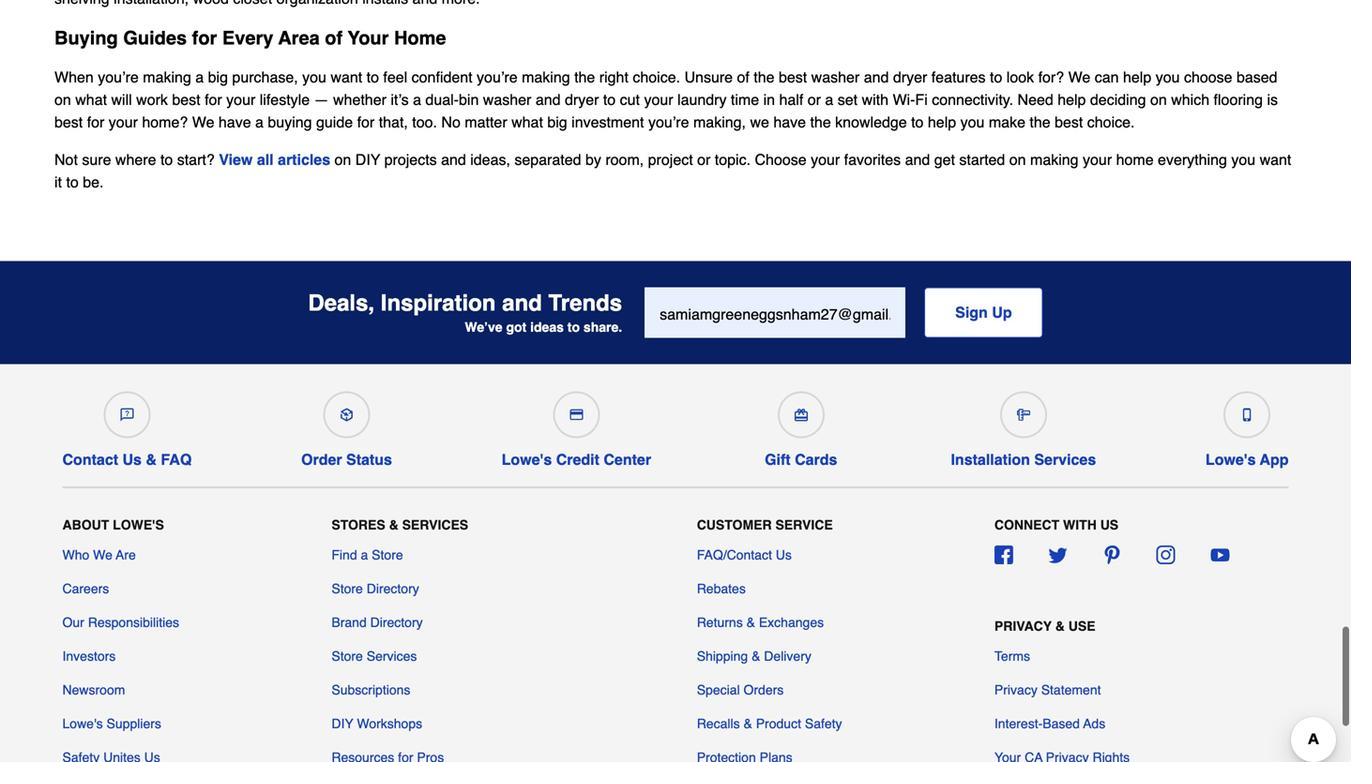 Task type: locate. For each thing, give the bounding box(es) containing it.
the left right
[[574, 68, 595, 85]]

&
[[146, 450, 157, 468], [389, 517, 399, 532], [747, 615, 755, 630], [1056, 618, 1065, 633], [752, 648, 761, 663], [744, 716, 752, 731]]

privacy
[[995, 618, 1052, 633], [995, 682, 1038, 697]]

want up whether
[[331, 68, 362, 85]]

0 horizontal spatial we
[[93, 547, 113, 562]]

newsroom
[[62, 682, 125, 697]]

& inside recalls & product safety link
[[744, 716, 752, 731]]

for?
[[1038, 68, 1064, 85]]

installation
[[951, 450, 1030, 468]]

favorites
[[844, 150, 901, 167]]

a left buying
[[255, 113, 264, 130]]

0 horizontal spatial or
[[697, 150, 711, 167]]

0 vertical spatial privacy
[[995, 618, 1052, 633]]

you up the 'which'
[[1156, 68, 1180, 85]]

to inside on diy projects and ideas, separated by room, project or topic. choose your favorites and get started on making your home everything you want it to be.
[[66, 173, 79, 190]]

interest-based ads
[[995, 716, 1106, 731]]

directory for store directory
[[367, 581, 419, 596]]

the down need
[[1030, 113, 1051, 130]]

0 vertical spatial directory
[[367, 581, 419, 596]]

and up got
[[502, 290, 542, 315]]

diy
[[355, 150, 380, 167], [332, 716, 353, 731]]

privacy up interest-
[[995, 682, 1038, 697]]

1 vertical spatial want
[[1260, 150, 1292, 167]]

& left delivery
[[752, 648, 761, 663]]

Email Address email field
[[645, 287, 906, 337]]

0 horizontal spatial diy
[[332, 716, 353, 731]]

be.
[[83, 173, 104, 190]]

on right started
[[1010, 150, 1026, 167]]

1 horizontal spatial we
[[192, 113, 214, 130]]

choose
[[1184, 68, 1233, 85]]

guides
[[123, 26, 187, 48]]

want down is
[[1260, 150, 1292, 167]]

when
[[54, 68, 94, 85]]

newsroom link
[[62, 680, 125, 699]]

1 vertical spatial choice.
[[1087, 113, 1135, 130]]

lowe's
[[502, 450, 552, 468], [1206, 450, 1256, 468], [113, 517, 164, 532], [62, 716, 103, 731]]

when you're making a big purchase, you want to feel confident you're making the right choice. unsure of the best washer and dryer features to look for? we can help you choose based on what will work best for your lifestyle — whether it's a dual-bin washer and dryer to cut your laundry time in half or a set with wi-fi connectivity. need help deciding on which flooring is best for your home? we have a buying guide for that, too. no matter what big investment you're making, we have the knowledge to help you make the best choice.
[[54, 68, 1278, 130]]

find
[[332, 547, 357, 562]]

to right ideas
[[568, 319, 580, 334]]

& left faq
[[146, 450, 157, 468]]

2 vertical spatial store
[[332, 648, 363, 663]]

or right half
[[808, 90, 821, 107]]

1 have from the left
[[219, 113, 251, 130]]

0 horizontal spatial you're
[[98, 68, 139, 85]]

your left home
[[1083, 150, 1112, 167]]

recalls
[[697, 716, 740, 731]]

projects
[[384, 150, 437, 167]]

0 horizontal spatial us
[[122, 450, 142, 468]]

by
[[586, 150, 601, 167]]

0 vertical spatial we
[[1068, 68, 1091, 85]]

1 vertical spatial of
[[737, 68, 750, 85]]

we left can
[[1068, 68, 1091, 85]]

unsure
[[685, 68, 733, 85]]

to left look
[[990, 68, 1003, 85]]

1 vertical spatial help
[[1058, 90, 1086, 107]]

0 vertical spatial or
[[808, 90, 821, 107]]

best up home?
[[172, 90, 200, 107]]

—
[[314, 90, 329, 107]]

the left the 'knowledge'
[[810, 113, 831, 130]]

services up the 'find a store' in the bottom of the page
[[402, 517, 468, 532]]

to left cut
[[603, 90, 616, 107]]

store up brand
[[332, 581, 363, 596]]

investors link
[[62, 647, 116, 665]]

0 horizontal spatial washer
[[483, 90, 531, 107]]

on down when
[[54, 90, 71, 107]]

area
[[278, 26, 320, 48]]

washer up matter
[[483, 90, 531, 107]]

0 vertical spatial choice.
[[633, 68, 680, 85]]

product
[[756, 716, 801, 731]]

and up separated
[[536, 90, 561, 107]]

1 horizontal spatial big
[[547, 113, 567, 130]]

lowe's left app
[[1206, 450, 1256, 468]]

1 vertical spatial washer
[[483, 90, 531, 107]]

you right everything
[[1232, 150, 1256, 167]]

1 vertical spatial store
[[332, 581, 363, 596]]

help up deciding
[[1123, 68, 1152, 85]]

help up get in the right of the page
[[928, 113, 956, 130]]

set
[[838, 90, 858, 107]]

1 horizontal spatial help
[[1058, 90, 1086, 107]]

2 vertical spatial services
[[367, 648, 417, 663]]

we
[[1068, 68, 1091, 85], [192, 113, 214, 130], [93, 547, 113, 562]]

your down purchase,
[[226, 90, 256, 107]]

got
[[506, 319, 527, 334]]

flooring
[[1214, 90, 1263, 107]]

you're up bin
[[477, 68, 518, 85]]

bin
[[459, 90, 479, 107]]

0 vertical spatial want
[[331, 68, 362, 85]]

2 horizontal spatial we
[[1068, 68, 1091, 85]]

choice.
[[633, 68, 680, 85], [1087, 113, 1135, 130]]

buying
[[54, 26, 118, 48]]

work
[[136, 90, 168, 107]]

store down brand
[[332, 648, 363, 663]]

order status link
[[301, 383, 392, 468]]

1 horizontal spatial us
[[776, 547, 792, 562]]

& inside the shipping & delivery link
[[752, 648, 761, 663]]

making,
[[693, 113, 746, 130]]

center
[[604, 450, 651, 468]]

sign up
[[955, 303, 1012, 320]]

best down for?
[[1055, 113, 1083, 130]]

1 horizontal spatial want
[[1260, 150, 1292, 167]]

have up view
[[219, 113, 251, 130]]

returns
[[697, 615, 743, 630]]

need
[[1018, 90, 1054, 107]]

or left topic. on the right of page
[[697, 150, 711, 167]]

it
[[54, 173, 62, 190]]

gift cards
[[765, 450, 837, 468]]

who we are link
[[62, 545, 136, 564]]

services inside store services link
[[367, 648, 417, 663]]

connect
[[995, 517, 1060, 532]]

making left right
[[522, 68, 570, 85]]

1 vertical spatial we
[[192, 113, 214, 130]]

your right the choose
[[811, 150, 840, 167]]

we right home?
[[192, 113, 214, 130]]

use
[[1069, 618, 1096, 633]]

1 vertical spatial privacy
[[995, 682, 1038, 697]]

gift
[[765, 450, 791, 468]]

choice. up cut
[[633, 68, 680, 85]]

0 vertical spatial us
[[122, 450, 142, 468]]

making up work
[[143, 68, 191, 85]]

& for shipping & delivery
[[752, 648, 761, 663]]

of up "time"
[[737, 68, 750, 85]]

diy workshops
[[332, 716, 422, 731]]

1 horizontal spatial dryer
[[893, 68, 927, 85]]

1 vertical spatial what
[[512, 113, 543, 130]]

store down stores & services
[[372, 547, 403, 562]]

1 horizontal spatial diy
[[355, 150, 380, 167]]

& right returns
[[747, 615, 755, 630]]

you're up project
[[648, 113, 689, 130]]

based
[[1237, 68, 1278, 85]]

what down when
[[75, 90, 107, 107]]

have down half
[[774, 113, 806, 130]]

0 vertical spatial diy
[[355, 150, 380, 167]]

1 vertical spatial or
[[697, 150, 711, 167]]

delivery
[[764, 648, 812, 663]]

0 vertical spatial what
[[75, 90, 107, 107]]

to left start?
[[160, 150, 173, 167]]

making down need
[[1030, 150, 1079, 167]]

about lowe's
[[62, 517, 164, 532]]

want inside on diy projects and ideas, separated by room, project or topic. choose your favorites and get started on making your home everything you want it to be.
[[1260, 150, 1292, 167]]

0 horizontal spatial dryer
[[565, 90, 599, 107]]

on diy projects and ideas, separated by room, project or topic. choose your favorites and get started on making your home everything you want it to be.
[[54, 150, 1292, 190]]

choice. down deciding
[[1087, 113, 1135, 130]]

services down brand directory
[[367, 648, 417, 663]]

or inside on diy projects and ideas, separated by room, project or topic. choose your favorites and get started on making your home everything you want it to be.
[[697, 150, 711, 167]]

lowe's down newsroom link
[[62, 716, 103, 731]]

1 horizontal spatial or
[[808, 90, 821, 107]]

us down customer service
[[776, 547, 792, 562]]

us right contact
[[122, 450, 142, 468]]

0 horizontal spatial want
[[331, 68, 362, 85]]

will
[[111, 90, 132, 107]]

we left are
[[93, 547, 113, 562]]

are
[[116, 547, 136, 562]]

1 vertical spatial services
[[402, 517, 468, 532]]

dual-
[[426, 90, 459, 107]]

big
[[208, 68, 228, 85], [547, 113, 567, 130]]

privacy up terms
[[995, 618, 1052, 633]]

lowe's left credit
[[502, 450, 552, 468]]

lowe's app link
[[1206, 383, 1289, 468]]

& right stores
[[389, 517, 399, 532]]

which
[[1171, 90, 1210, 107]]

we've
[[465, 319, 503, 334]]

dryer up investment
[[565, 90, 599, 107]]

faq/contact
[[697, 547, 772, 562]]

lowe's app
[[1206, 450, 1289, 468]]

big up separated
[[547, 113, 567, 130]]

dryer up wi-
[[893, 68, 927, 85]]

1 vertical spatial directory
[[370, 615, 423, 630]]

0 vertical spatial washer
[[811, 68, 860, 85]]

2 horizontal spatial help
[[1123, 68, 1152, 85]]

1 horizontal spatial have
[[774, 113, 806, 130]]

features
[[932, 68, 986, 85]]

facebook image
[[995, 545, 1013, 564]]

to right it
[[66, 173, 79, 190]]

contact
[[62, 450, 118, 468]]

2 horizontal spatial making
[[1030, 150, 1079, 167]]

services for store services
[[367, 648, 417, 663]]

credit card image
[[570, 408, 583, 421]]

our responsibilities link
[[62, 613, 179, 632]]

2 privacy from the top
[[995, 682, 1038, 697]]

1 vertical spatial us
[[776, 547, 792, 562]]

of left your
[[325, 26, 343, 48]]

diy left projects
[[355, 150, 380, 167]]

to down fi
[[911, 113, 924, 130]]

directory down store directory
[[370, 615, 423, 630]]

help down for?
[[1058, 90, 1086, 107]]

want
[[331, 68, 362, 85], [1260, 150, 1292, 167]]

what right matter
[[512, 113, 543, 130]]

0 horizontal spatial have
[[219, 113, 251, 130]]

you up —
[[302, 68, 327, 85]]

0 horizontal spatial help
[[928, 113, 956, 130]]

lowe's for lowe's suppliers
[[62, 716, 103, 731]]

0 vertical spatial of
[[325, 26, 343, 48]]

and inside deals, inspiration and trends we've got ideas to share.
[[502, 290, 542, 315]]

0 vertical spatial services
[[1034, 450, 1096, 468]]

privacy inside privacy statement link
[[995, 682, 1038, 697]]

returns & exchanges link
[[697, 613, 824, 632]]

1 vertical spatial diy
[[332, 716, 353, 731]]

knowledge
[[835, 113, 907, 130]]

1 horizontal spatial what
[[512, 113, 543, 130]]

diy down subscriptions
[[332, 716, 353, 731]]

order status
[[301, 450, 392, 468]]

& left use
[[1056, 618, 1065, 633]]

of
[[325, 26, 343, 48], [737, 68, 750, 85]]

inspiration
[[381, 290, 496, 315]]

1 vertical spatial big
[[547, 113, 567, 130]]

special orders link
[[697, 680, 784, 699]]

started
[[959, 150, 1005, 167]]

you inside on diy projects and ideas, separated by room, project or topic. choose your favorites and get started on making your home everything you want it to be.
[[1232, 150, 1256, 167]]

making inside on diy projects and ideas, separated by room, project or topic. choose your favorites and get started on making your home everything you want it to be.
[[1030, 150, 1079, 167]]

lowe's for lowe's credit center
[[502, 450, 552, 468]]

investors
[[62, 648, 116, 663]]

terms link
[[995, 647, 1030, 665]]

services up connect with us
[[1034, 450, 1096, 468]]

1 privacy from the top
[[995, 618, 1052, 633]]

0 vertical spatial help
[[1123, 68, 1152, 85]]

careers link
[[62, 579, 109, 598]]

installation services
[[951, 450, 1096, 468]]

trends
[[548, 290, 622, 315]]

for down whether
[[357, 113, 375, 130]]

for left every
[[192, 26, 217, 48]]

laundry
[[678, 90, 727, 107]]

washer up the set
[[811, 68, 860, 85]]

big left purchase,
[[208, 68, 228, 85]]

subscriptions
[[332, 682, 410, 697]]

connect with us
[[995, 517, 1119, 532]]

& inside returns & exchanges link
[[747, 615, 755, 630]]

0 vertical spatial big
[[208, 68, 228, 85]]

1 horizontal spatial of
[[737, 68, 750, 85]]

us for contact
[[122, 450, 142, 468]]

suppliers
[[107, 716, 161, 731]]

services inside installation services link
[[1034, 450, 1096, 468]]

stores
[[332, 517, 385, 532]]

you're up will
[[98, 68, 139, 85]]

directory up brand directory
[[367, 581, 419, 596]]

0 horizontal spatial of
[[325, 26, 343, 48]]

directory
[[367, 581, 419, 596], [370, 615, 423, 630]]

2 vertical spatial we
[[93, 547, 113, 562]]

or
[[808, 90, 821, 107], [697, 150, 711, 167]]

and left get in the right of the page
[[905, 150, 930, 167]]

& right "recalls"
[[744, 716, 752, 731]]

help
[[1123, 68, 1152, 85], [1058, 90, 1086, 107], [928, 113, 956, 130]]

your down will
[[109, 113, 138, 130]]



Task type: describe. For each thing, give the bounding box(es) containing it.
pinterest image
[[1103, 545, 1122, 564]]

0 horizontal spatial what
[[75, 90, 107, 107]]

our
[[62, 615, 84, 630]]

pickup image
[[340, 408, 353, 421]]

home?
[[142, 113, 188, 130]]

buying guides for every area of your home
[[54, 26, 446, 48]]

2 vertical spatial help
[[928, 113, 956, 130]]

to inside deals, inspiration and trends we've got ideas to share.
[[568, 319, 580, 334]]

view all articles link
[[219, 150, 330, 167]]

deals,
[[308, 290, 375, 315]]

0 horizontal spatial choice.
[[633, 68, 680, 85]]

want inside when you're making a big purchase, you want to feel confident you're making the right choice. unsure of the best washer and dryer features to look for? we can help you choose based on what will work best for your lifestyle — whether it's a dual-bin washer and dryer to cut your laundry time in half or a set with wi-fi connectivity. need help deciding on which flooring is best for your home? we have a buying guide for that, too. no matter what big investment you're making, we have the knowledge to help you make the best choice.
[[331, 68, 362, 85]]

store services link
[[332, 647, 417, 665]]

special orders
[[697, 682, 784, 697]]

faq
[[161, 450, 192, 468]]

a left the set
[[825, 90, 834, 107]]

for right work
[[205, 90, 222, 107]]

can
[[1095, 68, 1119, 85]]

room,
[[606, 150, 644, 167]]

youtube image
[[1211, 545, 1230, 564]]

twitter image
[[1049, 545, 1067, 564]]

deals, inspiration and trends we've got ideas to share.
[[308, 290, 622, 334]]

safety
[[805, 716, 842, 731]]

0 horizontal spatial big
[[208, 68, 228, 85]]

1 horizontal spatial choice.
[[1087, 113, 1135, 130]]

half
[[779, 90, 804, 107]]

workshops
[[357, 716, 422, 731]]

home
[[1116, 150, 1154, 167]]

recalls & product safety
[[697, 716, 842, 731]]

where
[[115, 150, 156, 167]]

get
[[934, 150, 955, 167]]

separated
[[515, 150, 581, 167]]

1 horizontal spatial making
[[522, 68, 570, 85]]

and left ideas,
[[441, 150, 466, 167]]

with
[[862, 90, 889, 107]]

find a store link
[[332, 545, 403, 564]]

gift card image
[[795, 408, 808, 421]]

right
[[599, 68, 629, 85]]

faq/contact us link
[[697, 545, 792, 564]]

who we are
[[62, 547, 136, 562]]

we
[[750, 113, 769, 130]]

up
[[992, 303, 1012, 320]]

dimensions image
[[1017, 408, 1030, 421]]

articles
[[278, 150, 330, 167]]

investment
[[572, 113, 644, 130]]

& for stores & services
[[389, 517, 399, 532]]

1 horizontal spatial washer
[[811, 68, 860, 85]]

too.
[[412, 113, 437, 130]]

1 vertical spatial dryer
[[565, 90, 599, 107]]

store for services
[[332, 648, 363, 663]]

topic.
[[715, 150, 751, 167]]

choose
[[755, 150, 807, 167]]

with
[[1063, 517, 1097, 532]]

special
[[697, 682, 740, 697]]

lowe's credit center
[[502, 450, 651, 468]]

diy inside on diy projects and ideas, separated by room, project or topic. choose your favorites and get started on making your home everything you want it to be.
[[355, 150, 380, 167]]

everything
[[1158, 150, 1227, 167]]

lowe's suppliers link
[[62, 714, 161, 733]]

& for recalls & product safety
[[744, 716, 752, 731]]

is
[[1267, 90, 1278, 107]]

lowe's suppliers
[[62, 716, 161, 731]]

make
[[989, 113, 1026, 130]]

based
[[1043, 716, 1080, 731]]

lowe's up are
[[113, 517, 164, 532]]

gift cards link
[[761, 383, 842, 468]]

cards
[[795, 450, 837, 468]]

a right it's
[[413, 90, 421, 107]]

you down connectivity.
[[961, 113, 985, 130]]

shipping & delivery
[[697, 648, 812, 663]]

services for installation services
[[1034, 450, 1096, 468]]

2 have from the left
[[774, 113, 806, 130]]

service
[[776, 517, 833, 532]]

best up not
[[54, 113, 83, 130]]

every
[[222, 26, 273, 48]]

on left the 'which'
[[1150, 90, 1167, 107]]

0 vertical spatial dryer
[[893, 68, 927, 85]]

2 horizontal spatial you're
[[648, 113, 689, 130]]

of inside when you're making a big purchase, you want to feel confident you're making the right choice. unsure of the best washer and dryer features to look for? we can help you choose based on what will work best for your lifestyle — whether it's a dual-bin washer and dryer to cut your laundry time in half or a set with wi-fi connectivity. need help deciding on which flooring is best for your home? we have a buying guide for that, too. no matter what big investment you're making, we have the knowledge to help you make the best choice.
[[737, 68, 750, 85]]

all
[[257, 150, 274, 167]]

status
[[346, 450, 392, 468]]

feel
[[383, 68, 407, 85]]

project
[[648, 150, 693, 167]]

customer care image
[[120, 408, 134, 421]]

to left "feel"
[[367, 68, 379, 85]]

or inside when you're making a big purchase, you want to feel confident you're making the right choice. unsure of the best washer and dryer features to look for? we can help you choose based on what will work best for your lifestyle — whether it's a dual-bin washer and dryer to cut your laundry time in half or a set with wi-fi connectivity. need help deciding on which flooring is best for your home? we have a buying guide for that, too. no matter what big investment you're making, we have the knowledge to help you make the best choice.
[[808, 90, 821, 107]]

ideas,
[[470, 150, 510, 167]]

store services
[[332, 648, 417, 663]]

brand directory
[[332, 615, 423, 630]]

& for returns & exchanges
[[747, 615, 755, 630]]

view
[[219, 150, 253, 167]]

your
[[348, 26, 389, 48]]

for up sure
[[87, 113, 105, 130]]

sign
[[955, 303, 988, 320]]

no
[[441, 113, 461, 130]]

our responsibilities
[[62, 615, 179, 630]]

terms
[[995, 648, 1030, 663]]

customer service
[[697, 517, 833, 532]]

faq/contact us
[[697, 547, 792, 562]]

the up in
[[754, 68, 775, 85]]

matter
[[465, 113, 507, 130]]

buying
[[268, 113, 312, 130]]

shipping
[[697, 648, 748, 663]]

& for privacy & use
[[1056, 618, 1065, 633]]

connectivity.
[[932, 90, 1014, 107]]

privacy & use
[[995, 618, 1096, 633]]

lifestyle
[[260, 90, 310, 107]]

privacy for privacy & use
[[995, 618, 1052, 633]]

1 horizontal spatial you're
[[477, 68, 518, 85]]

directory for brand directory
[[370, 615, 423, 630]]

exchanges
[[759, 615, 824, 630]]

not sure where to start? view all articles
[[54, 150, 330, 167]]

recalls & product safety link
[[697, 714, 842, 733]]

best up half
[[779, 68, 807, 85]]

cut
[[620, 90, 640, 107]]

sign up form
[[645, 287, 1043, 337]]

lowe's for lowe's app
[[1206, 450, 1256, 468]]

ideas
[[530, 319, 564, 334]]

instagram image
[[1157, 545, 1176, 564]]

and up "with"
[[864, 68, 889, 85]]

store for directory
[[332, 581, 363, 596]]

orders
[[744, 682, 784, 697]]

a down buying guides for every area of your home
[[195, 68, 204, 85]]

diy workshops link
[[332, 714, 422, 733]]

a right find
[[361, 547, 368, 562]]

start?
[[177, 150, 215, 167]]

your right cut
[[644, 90, 673, 107]]

0 horizontal spatial making
[[143, 68, 191, 85]]

mobile image
[[1241, 408, 1254, 421]]

sure
[[82, 150, 111, 167]]

on down guide
[[335, 150, 351, 167]]

subscriptions link
[[332, 680, 410, 699]]

us for faq/contact
[[776, 547, 792, 562]]

privacy for privacy statement
[[995, 682, 1038, 697]]

& inside contact us & faq link
[[146, 450, 157, 468]]

0 vertical spatial store
[[372, 547, 403, 562]]



Task type: vqa. For each thing, say whether or not it's contained in the screenshot.
SEPARATED
yes



